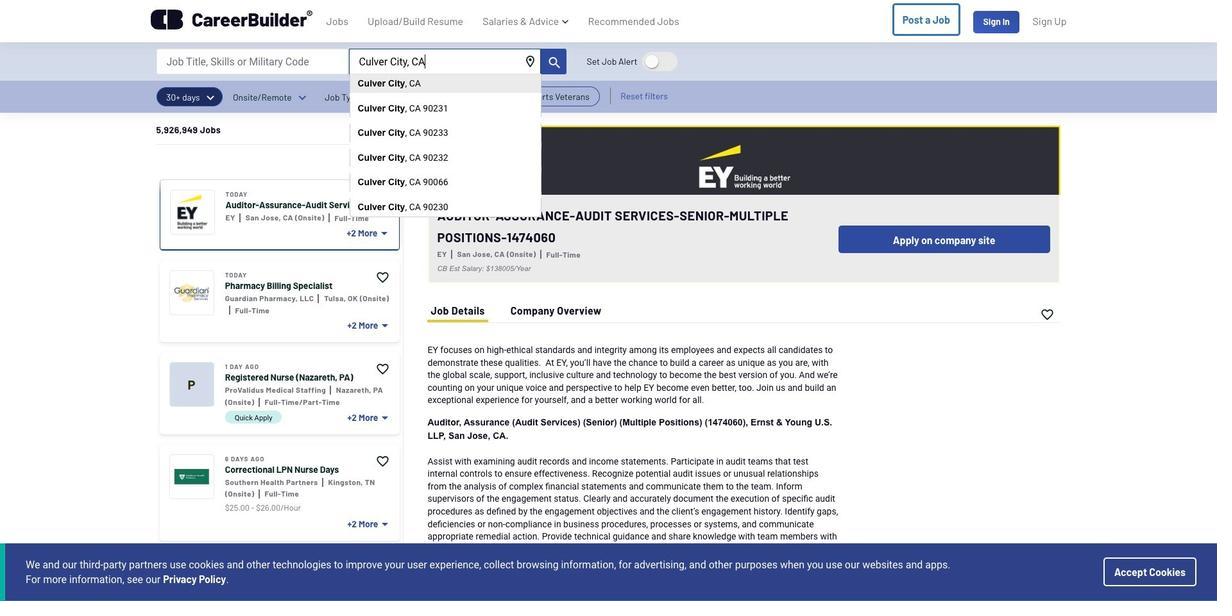 Task type: locate. For each thing, give the bounding box(es) containing it.
Job search location text field
[[349, 49, 541, 74]]

Job search keywords text field
[[156, 49, 348, 74]]

tabs tab list
[[428, 305, 605, 323]]

list box
[[349, 74, 541, 217]]

careerbuilder - we're building for you image
[[150, 10, 312, 30]]

banner of ey company image
[[428, 126, 1061, 284]]



